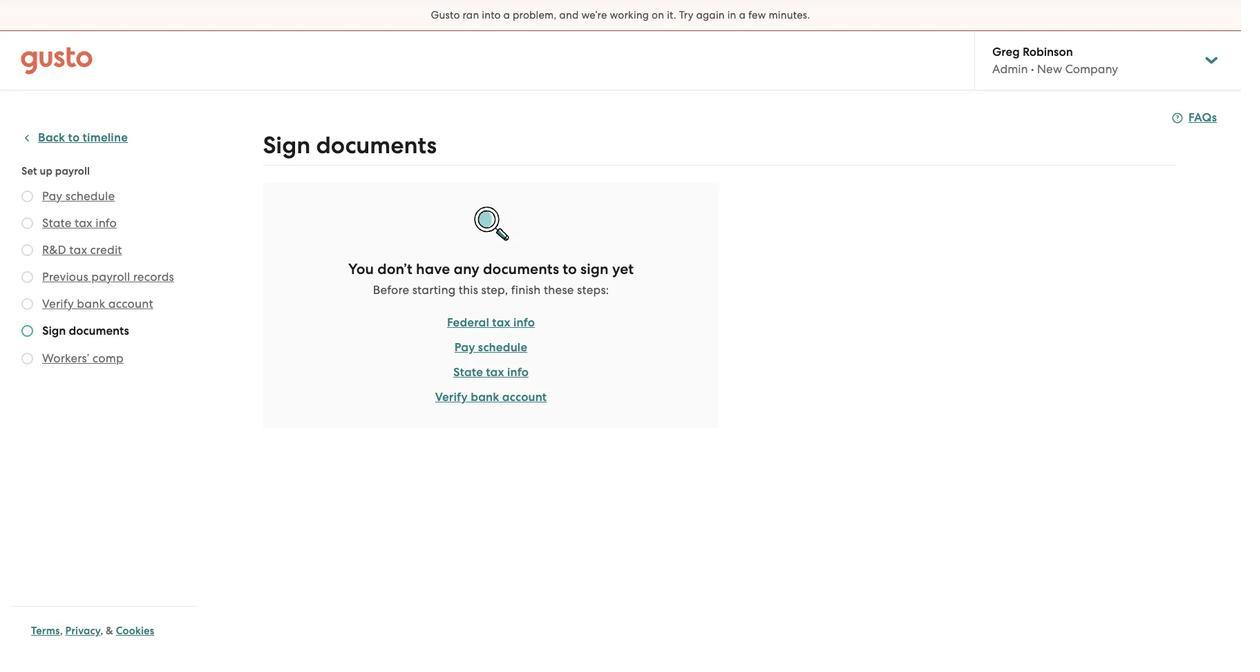 Task type: locate. For each thing, give the bounding box(es) containing it.
1 horizontal spatial verify bank account
[[435, 391, 547, 405]]

any
[[454, 261, 480, 279]]

3 check image from the top
[[21, 353, 33, 365]]

0 horizontal spatial to
[[68, 131, 80, 145]]

r&d
[[42, 243, 66, 257]]

2 , from the left
[[100, 626, 103, 638]]

pay inside button
[[42, 189, 62, 203]]

on
[[652, 9, 664, 21]]

don't
[[378, 261, 413, 279]]

1 vertical spatial info
[[514, 316, 535, 330]]

0 horizontal spatial verify bank account
[[42, 297, 153, 311]]

tax up r&d tax credit button
[[75, 216, 93, 230]]

it.
[[667, 9, 677, 21]]

ran
[[463, 9, 479, 21]]

credit
[[90, 243, 122, 257]]

3 check image from the top
[[21, 272, 33, 283]]

r&d tax credit
[[42, 243, 122, 257]]

1 horizontal spatial a
[[739, 9, 746, 21]]

payroll down credit
[[91, 270, 130, 284]]

1 horizontal spatial sign documents
[[263, 131, 437, 160]]

2 vertical spatial info
[[507, 366, 529, 380]]

0 vertical spatial check image
[[21, 191, 33, 203]]

1 vertical spatial pay schedule
[[455, 341, 528, 355]]

tax for federal tax info link
[[492, 316, 511, 330]]

1 vertical spatial account
[[502, 391, 547, 405]]

comp
[[92, 352, 124, 366]]

a
[[504, 9, 510, 21], [739, 9, 746, 21]]

•
[[1031, 62, 1034, 76]]

bank inside button
[[77, 297, 105, 311]]

bank down state tax info link
[[471, 391, 499, 405]]

company
[[1065, 62, 1118, 76]]

2 vertical spatial check image
[[21, 353, 33, 365]]

tax down pay schedule link
[[486, 366, 504, 380]]

0 horizontal spatial payroll
[[55, 165, 90, 178]]

pay schedule up state tax info button
[[42, 189, 115, 203]]

a right in
[[739, 9, 746, 21]]

verify
[[42, 297, 74, 311], [435, 391, 468, 405]]

working
[[610, 9, 649, 21]]

0 vertical spatial verify bank account
[[42, 297, 153, 311]]

terms link
[[31, 626, 60, 638]]

tax inside button
[[75, 216, 93, 230]]

1 horizontal spatial to
[[563, 261, 577, 279]]

0 vertical spatial info
[[96, 216, 117, 230]]

2 horizontal spatial documents
[[483, 261, 559, 279]]

state down pay schedule link
[[453, 366, 483, 380]]

bank
[[77, 297, 105, 311], [471, 391, 499, 405]]

2 vertical spatial documents
[[69, 324, 129, 339]]

account for verify bank account link
[[502, 391, 547, 405]]

schedule inside pay schedule link
[[478, 341, 528, 355]]

0 horizontal spatial bank
[[77, 297, 105, 311]]

to right 'back'
[[68, 131, 80, 145]]

verify bank account button
[[42, 296, 153, 312]]

state tax info down pay schedule button
[[42, 216, 117, 230]]

1 horizontal spatial schedule
[[478, 341, 528, 355]]

payroll
[[55, 165, 90, 178], [91, 270, 130, 284]]

tax
[[75, 216, 93, 230], [69, 243, 87, 257], [492, 316, 511, 330], [486, 366, 504, 380]]

bank down previous payroll records button
[[77, 297, 105, 311]]

have
[[416, 261, 450, 279]]

0 vertical spatial payroll
[[55, 165, 90, 178]]

to
[[68, 131, 80, 145], [563, 261, 577, 279]]

a right into at the left of the page
[[504, 9, 510, 21]]

1 vertical spatial verify
[[435, 391, 468, 405]]

pay schedule for pay schedule button
[[42, 189, 115, 203]]

0 horizontal spatial a
[[504, 9, 510, 21]]

verify bank account down previous payroll records button
[[42, 297, 153, 311]]

1 horizontal spatial bank
[[471, 391, 499, 405]]

pay down federal
[[455, 341, 475, 355]]

0 horizontal spatial sign
[[42, 324, 66, 339]]

1 a from the left
[[504, 9, 510, 21]]

state tax info for state tax info link
[[453, 366, 529, 380]]

1 vertical spatial pay
[[455, 341, 475, 355]]

0 horizontal spatial account
[[108, 297, 153, 311]]

0 horizontal spatial verify
[[42, 297, 74, 311]]

pay
[[42, 189, 62, 203], [455, 341, 475, 355]]

0 horizontal spatial pay schedule
[[42, 189, 115, 203]]

verify inside button
[[42, 297, 74, 311]]

robinson
[[1023, 45, 1073, 59]]

1 vertical spatial documents
[[483, 261, 559, 279]]

tax up pay schedule link
[[492, 316, 511, 330]]

schedule for pay schedule link
[[478, 341, 528, 355]]

0 vertical spatial verify
[[42, 297, 74, 311]]

verify bank account
[[42, 297, 153, 311], [435, 391, 547, 405]]

0 vertical spatial documents
[[316, 131, 437, 160]]

check image
[[21, 191, 33, 203], [21, 299, 33, 310], [21, 353, 33, 365]]

info up credit
[[96, 216, 117, 230]]

1 horizontal spatial pay schedule
[[455, 341, 528, 355]]

1 horizontal spatial sign
[[263, 131, 311, 160]]

1 vertical spatial schedule
[[478, 341, 528, 355]]

account down previous payroll records button
[[108, 297, 153, 311]]

schedule inside pay schedule button
[[65, 189, 115, 203]]

state up r&d
[[42, 216, 72, 230]]

pay schedule down federal tax info link
[[455, 341, 528, 355]]

state for state tax info button
[[42, 216, 72, 230]]

account down state tax info link
[[502, 391, 547, 405]]

state tax info
[[42, 216, 117, 230], [453, 366, 529, 380]]

in
[[728, 9, 737, 21]]

to inside button
[[68, 131, 80, 145]]

pay down set up payroll
[[42, 189, 62, 203]]

&
[[106, 626, 113, 638]]

verify bank account for verify bank account button
[[42, 297, 153, 311]]

this
[[459, 283, 478, 297]]

yet
[[612, 261, 634, 279]]

, left & on the left of the page
[[100, 626, 103, 638]]

1 vertical spatial payroll
[[91, 270, 130, 284]]

0 vertical spatial state tax info
[[42, 216, 117, 230]]

terms
[[31, 626, 60, 638]]

1 horizontal spatial verify
[[435, 391, 468, 405]]

0 vertical spatial schedule
[[65, 189, 115, 203]]

sign documents
[[263, 131, 437, 160], [42, 324, 129, 339]]

0 vertical spatial bank
[[77, 297, 105, 311]]

verify bank account inside sign documents list
[[42, 297, 153, 311]]

1 horizontal spatial ,
[[100, 626, 103, 638]]

state tax info button
[[42, 215, 117, 232]]

back to timeline
[[38, 131, 128, 145]]

info for state tax info link
[[507, 366, 529, 380]]

verify bank account down state tax info link
[[435, 391, 547, 405]]

previous
[[42, 270, 88, 284]]

0 vertical spatial pay
[[42, 189, 62, 203]]

account inside verify bank account button
[[108, 297, 153, 311]]

0 vertical spatial to
[[68, 131, 80, 145]]

account
[[108, 297, 153, 311], [502, 391, 547, 405]]

1 vertical spatial check image
[[21, 299, 33, 310]]

1 horizontal spatial pay
[[455, 341, 475, 355]]

info
[[96, 216, 117, 230], [514, 316, 535, 330], [507, 366, 529, 380]]

info down pay schedule link
[[507, 366, 529, 380]]

0 horizontal spatial schedule
[[65, 189, 115, 203]]

0 horizontal spatial state
[[42, 216, 72, 230]]

documents
[[316, 131, 437, 160], [483, 261, 559, 279], [69, 324, 129, 339]]

sign documents inside list
[[42, 324, 129, 339]]

account for verify bank account button
[[108, 297, 153, 311]]

1 check image from the top
[[21, 191, 33, 203]]

account inside verify bank account link
[[502, 391, 547, 405]]

info inside button
[[96, 216, 117, 230]]

0 vertical spatial sign documents
[[263, 131, 437, 160]]

state tax info down pay schedule link
[[453, 366, 529, 380]]

2 check image from the top
[[21, 245, 33, 256]]

you don't have any documents to sign yet before starting this step, finish these steps:
[[348, 261, 634, 297]]

pay schedule inside sign documents list
[[42, 189, 115, 203]]

terms , privacy , & cookies
[[31, 626, 154, 638]]

cookies button
[[116, 623, 154, 640]]

payroll up pay schedule button
[[55, 165, 90, 178]]

1 vertical spatial verify bank account
[[435, 391, 547, 405]]

0 horizontal spatial sign documents
[[42, 324, 129, 339]]

privacy link
[[65, 626, 100, 638]]

sign documents list
[[21, 188, 191, 370]]

0 horizontal spatial ,
[[60, 626, 63, 638]]

1 vertical spatial to
[[563, 261, 577, 279]]

info down finish
[[514, 316, 535, 330]]

1 horizontal spatial payroll
[[91, 270, 130, 284]]

state tax info inside sign documents list
[[42, 216, 117, 230]]

1 check image from the top
[[21, 218, 33, 229]]

schedule down federal tax info link
[[478, 341, 528, 355]]

verify bank account link
[[435, 390, 547, 406]]

,
[[60, 626, 63, 638], [100, 626, 103, 638]]

pay for pay schedule link
[[455, 341, 475, 355]]

verify down the previous
[[42, 297, 74, 311]]

check image
[[21, 218, 33, 229], [21, 245, 33, 256], [21, 272, 33, 283], [21, 326, 33, 337]]

0 horizontal spatial state tax info
[[42, 216, 117, 230]]

0 horizontal spatial pay
[[42, 189, 62, 203]]

schedule
[[65, 189, 115, 203], [478, 341, 528, 355]]

up
[[40, 165, 53, 178]]

before
[[373, 283, 409, 297]]

0 horizontal spatial documents
[[69, 324, 129, 339]]

state inside button
[[42, 216, 72, 230]]

previous payroll records button
[[42, 269, 174, 285]]

to up these
[[563, 261, 577, 279]]

1 vertical spatial state
[[453, 366, 483, 380]]

1 horizontal spatial state
[[453, 366, 483, 380]]

state for state tax info link
[[453, 366, 483, 380]]

back
[[38, 131, 65, 145]]

1 vertical spatial state tax info
[[453, 366, 529, 380]]

verify down state tax info link
[[435, 391, 468, 405]]

0 vertical spatial account
[[108, 297, 153, 311]]

info for federal tax info link
[[514, 316, 535, 330]]

privacy
[[65, 626, 100, 638]]

tax right r&d
[[69, 243, 87, 257]]

0 vertical spatial state
[[42, 216, 72, 230]]

0 vertical spatial pay schedule
[[42, 189, 115, 203]]

state tax info for state tax info button
[[42, 216, 117, 230]]

2 check image from the top
[[21, 299, 33, 310]]

greg
[[993, 45, 1020, 59]]

4 check image from the top
[[21, 326, 33, 337]]

pay schedule
[[42, 189, 115, 203], [455, 341, 528, 355]]

1 vertical spatial bank
[[471, 391, 499, 405]]

1 , from the left
[[60, 626, 63, 638]]

tax inside button
[[69, 243, 87, 257]]

verify for verify bank account button
[[42, 297, 74, 311]]

to inside you don't have any documents to sign yet before starting this step, finish these steps:
[[563, 261, 577, 279]]

1 vertical spatial sign documents
[[42, 324, 129, 339]]

1 vertical spatial sign
[[42, 324, 66, 339]]

sign
[[263, 131, 311, 160], [42, 324, 66, 339]]

set up payroll
[[21, 165, 90, 178]]

state
[[42, 216, 72, 230], [453, 366, 483, 380]]

greg robinson admin • new company
[[993, 45, 1118, 76]]

check image for r&d
[[21, 245, 33, 256]]

schedule up state tax info button
[[65, 189, 115, 203]]

1 horizontal spatial state tax info
[[453, 366, 529, 380]]

1 horizontal spatial account
[[502, 391, 547, 405]]

, left privacy link
[[60, 626, 63, 638]]



Task type: describe. For each thing, give the bounding box(es) containing it.
back to timeline button
[[21, 130, 128, 147]]

faqs button
[[1172, 110, 1217, 126]]

try
[[679, 9, 694, 21]]

finish
[[511, 283, 541, 297]]

documents inside sign documents list
[[69, 324, 129, 339]]

info for state tax info button
[[96, 216, 117, 230]]

workers'
[[42, 352, 89, 366]]

gusto
[[431, 9, 460, 21]]

check image for pay
[[21, 191, 33, 203]]

1 horizontal spatial documents
[[316, 131, 437, 160]]

federal tax info link
[[447, 315, 535, 332]]

verify for verify bank account link
[[435, 391, 468, 405]]

2 a from the left
[[739, 9, 746, 21]]

check image for previous
[[21, 272, 33, 283]]

you
[[348, 261, 374, 279]]

into
[[482, 9, 501, 21]]

starting
[[412, 283, 456, 297]]

workers' comp
[[42, 352, 124, 366]]

tax for state tax info button
[[75, 216, 93, 230]]

sign inside list
[[42, 324, 66, 339]]

pay for pay schedule button
[[42, 189, 62, 203]]

previous payroll records
[[42, 270, 174, 284]]

pay schedule link
[[455, 340, 528, 357]]

again
[[696, 9, 725, 21]]

tax for r&d tax credit button
[[69, 243, 87, 257]]

check image for state
[[21, 218, 33, 229]]

steps:
[[577, 283, 609, 297]]

tax for state tax info link
[[486, 366, 504, 380]]

bank for verify bank account button
[[77, 297, 105, 311]]

admin
[[993, 62, 1028, 76]]

schedule for pay schedule button
[[65, 189, 115, 203]]

pay schedule button
[[42, 188, 115, 205]]

these
[[544, 283, 574, 297]]

federal
[[447, 316, 489, 330]]

check image for workers'
[[21, 353, 33, 365]]

documents inside you don't have any documents to sign yet before starting this step, finish these steps:
[[483, 261, 559, 279]]

verify bank account for verify bank account link
[[435, 391, 547, 405]]

step,
[[481, 283, 508, 297]]

pay schedule for pay schedule link
[[455, 341, 528, 355]]

cookies
[[116, 626, 154, 638]]

problem,
[[513, 9, 557, 21]]

few
[[748, 9, 766, 21]]

0 vertical spatial sign
[[263, 131, 311, 160]]

and
[[559, 9, 579, 21]]

we're
[[582, 9, 607, 21]]

check image for verify
[[21, 299, 33, 310]]

timeline
[[83, 131, 128, 145]]

faqs
[[1189, 111, 1217, 125]]

home image
[[21, 47, 93, 74]]

bank for verify bank account link
[[471, 391, 499, 405]]

workers' comp button
[[42, 350, 124, 367]]

gusto ran into a problem, and we're working on it. try again in a few minutes.
[[431, 9, 810, 21]]

payroll inside button
[[91, 270, 130, 284]]

r&d tax credit button
[[42, 242, 122, 259]]

records
[[133, 270, 174, 284]]

set
[[21, 165, 37, 178]]

minutes.
[[769, 9, 810, 21]]

new
[[1037, 62, 1063, 76]]

state tax info link
[[453, 365, 529, 382]]

sign
[[581, 261, 609, 279]]

federal tax info
[[447, 316, 535, 330]]



Task type: vqa. For each thing, say whether or not it's contained in the screenshot.
'bank'
yes



